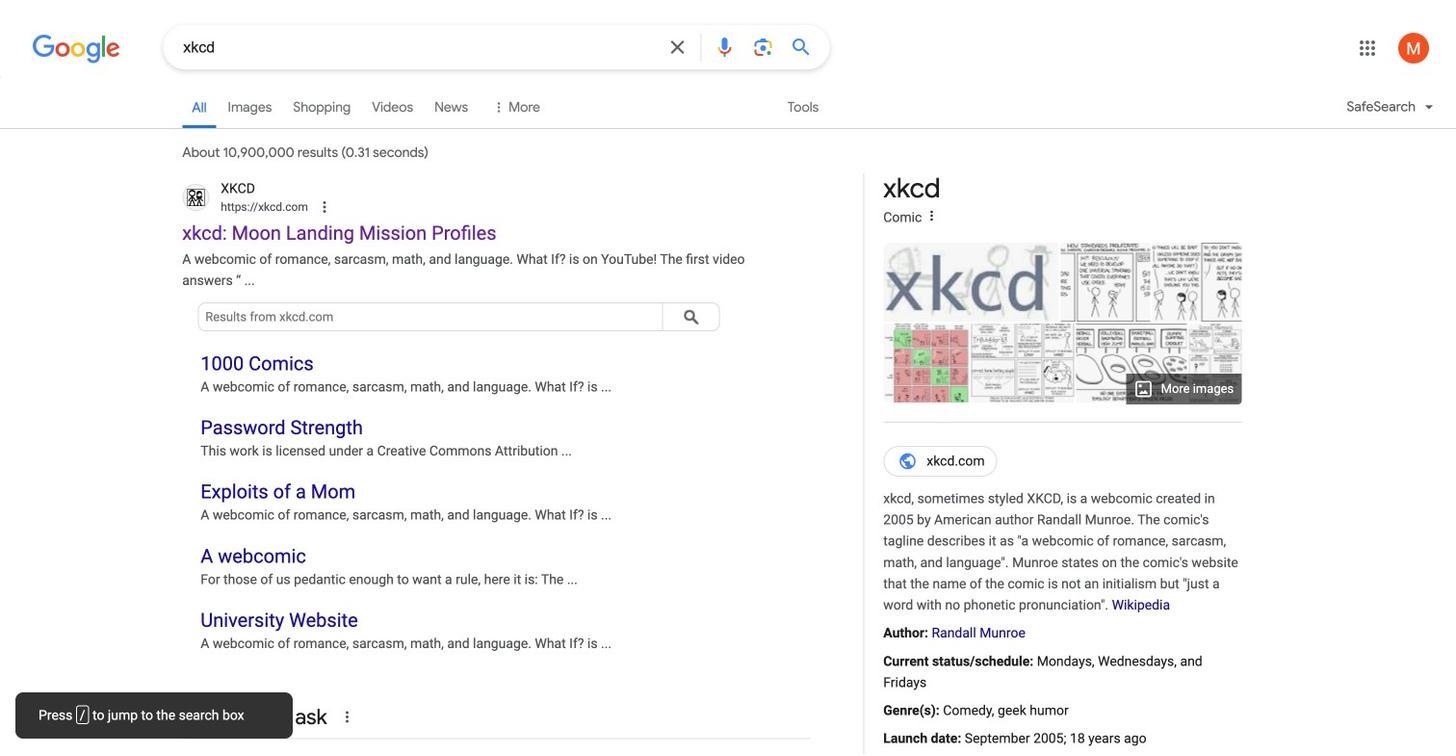 Task type: locate. For each thing, give the bounding box(es) containing it.
None text field
[[221, 198, 308, 216]]

xkcd: field topology image
[[1063, 324, 1202, 403]]

search by image image
[[752, 36, 775, 59]]

None search field
[[0, 24, 830, 69]]

navigation
[[0, 85, 1457, 132]]

xkcd: what to do image
[[884, 322, 969, 406]]

more options image
[[922, 206, 942, 225], [924, 208, 940, 223]]

xkcd: mnemonics image
[[1189, 323, 1242, 405]]

Search text field
[[183, 37, 654, 61]]

Results from xkcd.com text field
[[198, 302, 663, 331]]

heading
[[884, 173, 941, 204]]



Task type: vqa. For each thing, say whether or not it's contained in the screenshot.
Bank at left
no



Task type: describe. For each thing, give the bounding box(es) containing it.
google image
[[32, 35, 121, 64]]

xkcd: password strength image
[[971, 322, 1074, 406]]

xkcd.com/s/0b7742.png image
[[884, 243, 1059, 322]]

xkcd: standards image
[[1036, 243, 1176, 322]]

search by voice image
[[713, 36, 736, 59]]

xkcd: scientific briefing image
[[1097, 243, 1298, 322]]

search icon image
[[677, 302, 705, 331]]



